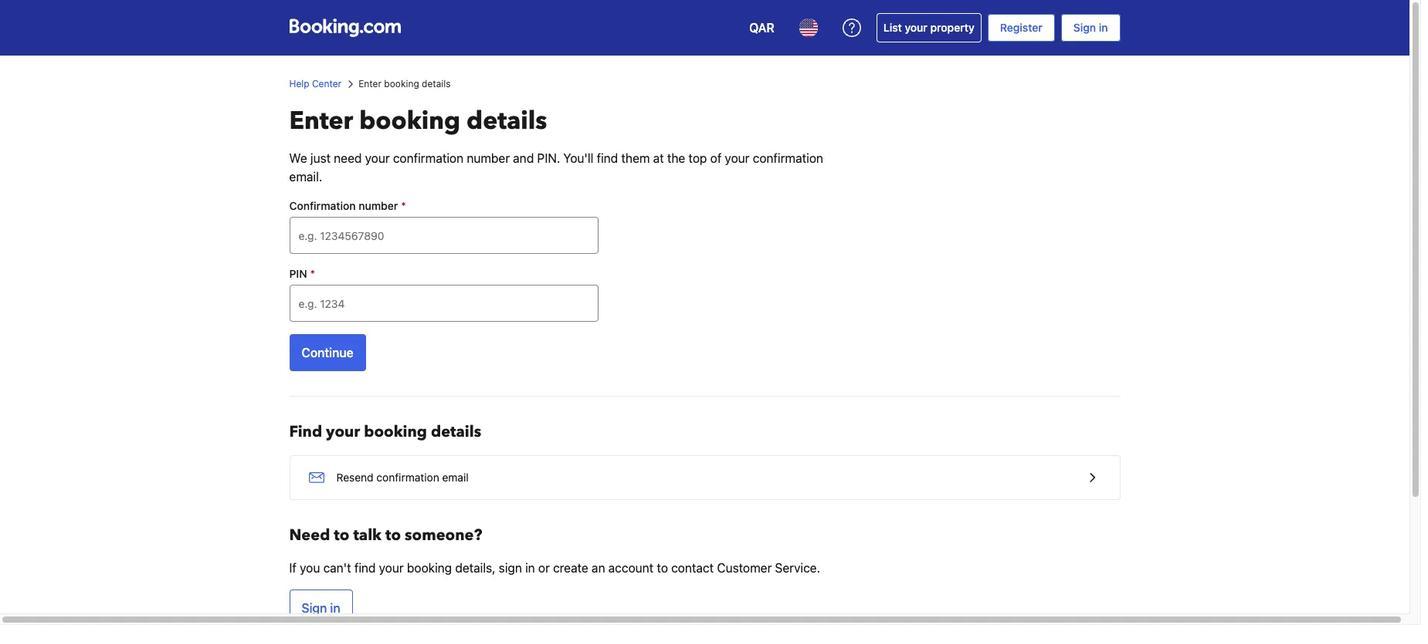 Task type: describe. For each thing, give the bounding box(es) containing it.
0 vertical spatial details
[[422, 78, 451, 90]]

1 horizontal spatial enter
[[359, 78, 382, 90]]

pin *
[[289, 267, 315, 280]]

booking right center
[[384, 78, 419, 90]]

if you can't find your booking details, sign in or create an account to contact customer service.
[[289, 562, 821, 576]]

need to talk to someone?
[[289, 525, 482, 546]]

center
[[312, 78, 342, 90]]

resend
[[336, 471, 374, 484]]

in for leftmost sign in link
[[330, 602, 340, 616]]

your down need to talk to someone?
[[379, 562, 404, 576]]

of
[[711, 151, 722, 165]]

booking up need
[[360, 104, 461, 138]]

find your booking details
[[289, 422, 482, 443]]

qar
[[750, 21, 775, 35]]

your right list in the right top of the page
[[905, 21, 928, 34]]

create
[[553, 562, 589, 576]]

e.g. 1234567890 field
[[289, 217, 598, 254]]

0 horizontal spatial find
[[355, 562, 376, 576]]

need
[[289, 525, 330, 546]]

customer
[[717, 562, 772, 576]]

contact
[[672, 562, 714, 576]]

or
[[539, 562, 550, 576]]

in for rightmost sign in link
[[1099, 21, 1108, 34]]

1 vertical spatial in
[[526, 562, 535, 576]]

someone?
[[405, 525, 482, 546]]

you
[[300, 562, 320, 576]]

help center button
[[289, 77, 342, 91]]

your right need
[[365, 151, 390, 165]]

sign for rightmost sign in link
[[1074, 21, 1096, 34]]

continue
[[302, 346, 354, 360]]

your right of in the top of the page
[[725, 151, 750, 165]]

0 vertical spatial enter booking details
[[359, 78, 451, 90]]

sign in for leftmost sign in link
[[302, 602, 340, 616]]

qar button
[[740, 9, 784, 46]]

register
[[1000, 21, 1043, 34]]

booking.com online hotel reservations image
[[289, 19, 401, 37]]

resend confirmation email
[[336, 471, 469, 484]]

can't
[[323, 562, 351, 576]]

help center
[[289, 78, 342, 90]]

if
[[289, 562, 297, 576]]

help
[[289, 78, 310, 90]]

email.
[[289, 170, 322, 184]]



Task type: locate. For each thing, give the bounding box(es) containing it.
details
[[422, 78, 451, 90], [467, 104, 547, 138], [431, 422, 482, 443]]

* up e.g. 1234567890 field
[[401, 199, 406, 212]]

confirmation number *
[[289, 199, 406, 212]]

number
[[467, 151, 510, 165], [359, 199, 398, 212]]

2 horizontal spatial to
[[657, 562, 668, 576]]

0 horizontal spatial sign in link
[[289, 590, 353, 626]]

list your property link
[[877, 13, 982, 42]]

pin
[[289, 267, 307, 280]]

at
[[653, 151, 664, 165]]

0 horizontal spatial enter
[[289, 104, 353, 138]]

the
[[667, 151, 686, 165]]

0 horizontal spatial number
[[359, 199, 398, 212]]

email
[[442, 471, 469, 484]]

your right find
[[326, 422, 360, 443]]

sign
[[1074, 21, 1096, 34], [302, 602, 327, 616]]

1 vertical spatial sign
[[302, 602, 327, 616]]

enter right center
[[359, 78, 382, 90]]

we
[[289, 151, 307, 165]]

top
[[689, 151, 707, 165]]

service.
[[775, 562, 821, 576]]

list your property
[[884, 21, 975, 34]]

0 horizontal spatial sign in
[[302, 602, 340, 616]]

sign in link down you
[[289, 590, 353, 626]]

2 vertical spatial details
[[431, 422, 482, 443]]

2 horizontal spatial in
[[1099, 21, 1108, 34]]

list
[[884, 21, 902, 34]]

need
[[334, 151, 362, 165]]

talk
[[353, 525, 382, 546]]

to right talk
[[386, 525, 401, 546]]

sign right register
[[1074, 21, 1096, 34]]

sign in link right register link
[[1061, 14, 1121, 42]]

1 horizontal spatial to
[[386, 525, 401, 546]]

0 vertical spatial find
[[597, 151, 618, 165]]

sign in for rightmost sign in link
[[1074, 21, 1108, 34]]

number inside we just need your confirmation number and pin. you'll find them at the top of your confirmation email.
[[467, 151, 510, 165]]

resend confirmation email button
[[290, 457, 1120, 500]]

1 vertical spatial sign in link
[[289, 590, 353, 626]]

0 vertical spatial enter
[[359, 78, 382, 90]]

an
[[592, 562, 605, 576]]

find
[[289, 422, 322, 443]]

you'll
[[564, 151, 594, 165]]

confirmation inside button
[[377, 471, 439, 484]]

1 vertical spatial details
[[467, 104, 547, 138]]

0 vertical spatial sign
[[1074, 21, 1096, 34]]

sign in link
[[1061, 14, 1121, 42], [289, 590, 353, 626]]

find inside we just need your confirmation number and pin. you'll find them at the top of your confirmation email.
[[597, 151, 618, 165]]

0 vertical spatial in
[[1099, 21, 1108, 34]]

*
[[401, 199, 406, 212], [310, 267, 315, 280]]

find
[[597, 151, 618, 165], [355, 562, 376, 576]]

sign down you
[[302, 602, 327, 616]]

1 horizontal spatial in
[[526, 562, 535, 576]]

find right can't
[[355, 562, 376, 576]]

0 horizontal spatial to
[[334, 525, 350, 546]]

just
[[311, 151, 331, 165]]

booking up resend confirmation email
[[364, 422, 427, 443]]

e.g. 1234 field
[[289, 285, 598, 322]]

booking
[[384, 78, 419, 90], [360, 104, 461, 138], [364, 422, 427, 443], [407, 562, 452, 576]]

1 vertical spatial *
[[310, 267, 315, 280]]

0 vertical spatial sign in link
[[1061, 14, 1121, 42]]

we just need your confirmation number and pin. you'll find them at the top of your confirmation email.
[[289, 151, 824, 184]]

account
[[609, 562, 654, 576]]

number right the confirmation
[[359, 199, 398, 212]]

0 horizontal spatial in
[[330, 602, 340, 616]]

to left talk
[[334, 525, 350, 546]]

1 horizontal spatial sign in link
[[1061, 14, 1121, 42]]

enter
[[359, 78, 382, 90], [289, 104, 353, 138]]

1 vertical spatial sign in
[[302, 602, 340, 616]]

sign in down you
[[302, 602, 340, 616]]

to left contact
[[657, 562, 668, 576]]

1 vertical spatial find
[[355, 562, 376, 576]]

1 vertical spatial enter
[[289, 104, 353, 138]]

confirmation
[[393, 151, 464, 165], [753, 151, 824, 165], [377, 471, 439, 484]]

* right pin
[[310, 267, 315, 280]]

0 vertical spatial *
[[401, 199, 406, 212]]

property
[[931, 21, 975, 34]]

your
[[905, 21, 928, 34], [365, 151, 390, 165], [725, 151, 750, 165], [326, 422, 360, 443], [379, 562, 404, 576]]

1 horizontal spatial sign
[[1074, 21, 1096, 34]]

confirmation
[[289, 199, 356, 212]]

0 vertical spatial sign in
[[1074, 21, 1108, 34]]

find left them
[[597, 151, 618, 165]]

pin.
[[537, 151, 560, 165]]

to
[[334, 525, 350, 546], [386, 525, 401, 546], [657, 562, 668, 576]]

sign in
[[1074, 21, 1108, 34], [302, 602, 340, 616]]

0 horizontal spatial sign
[[302, 602, 327, 616]]

them
[[622, 151, 650, 165]]

0 vertical spatial number
[[467, 151, 510, 165]]

1 horizontal spatial number
[[467, 151, 510, 165]]

sign in right register
[[1074, 21, 1108, 34]]

1 vertical spatial enter booking details
[[289, 104, 547, 138]]

2 vertical spatial in
[[330, 602, 340, 616]]

1 vertical spatial number
[[359, 199, 398, 212]]

number left the and
[[467, 151, 510, 165]]

enter up just on the top left of the page
[[289, 104, 353, 138]]

in
[[1099, 21, 1108, 34], [526, 562, 535, 576], [330, 602, 340, 616]]

sign for leftmost sign in link
[[302, 602, 327, 616]]

register link
[[988, 14, 1055, 42]]

and
[[513, 151, 534, 165]]

sign
[[499, 562, 522, 576]]

1 horizontal spatial sign in
[[1074, 21, 1108, 34]]

0 horizontal spatial *
[[310, 267, 315, 280]]

continue button
[[289, 335, 366, 372]]

1 horizontal spatial *
[[401, 199, 406, 212]]

1 horizontal spatial find
[[597, 151, 618, 165]]

booking down "someone?"
[[407, 562, 452, 576]]

enter booking details
[[359, 78, 451, 90], [289, 104, 547, 138]]

details,
[[455, 562, 496, 576]]



Task type: vqa. For each thing, say whether or not it's contained in the screenshot.
cancellation to the right
no



